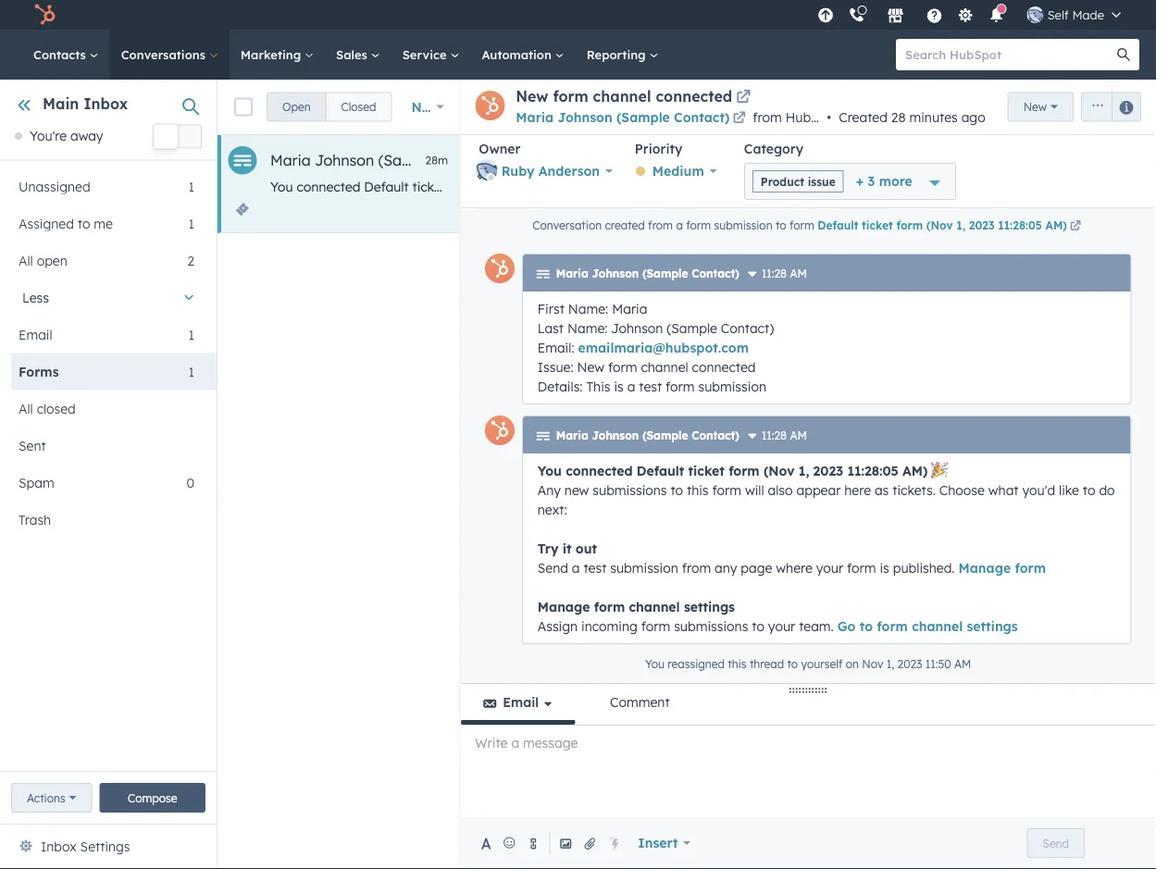 Task type: describe. For each thing, give the bounding box(es) containing it.
11:28 for you connected default ticket form (nov 1, 2023 11:28:05 am)
[[761, 429, 786, 442]]

0 horizontal spatial email
[[19, 326, 52, 342]]

1 vertical spatial (nov
[[926, 218, 953, 232]]

automation
[[482, 47, 555, 62]]

1 vertical spatial ticket
[[861, 218, 892, 232]]

forms
[[19, 363, 59, 379]]

tickets. inside "you connected default ticket form (nov 1, 2023 11:28:05 am) 🎉 any new submissions to this form will also appear here as tickets. choose what you'd like to do next:"
[[892, 482, 935, 498]]

28m
[[425, 153, 448, 167]]

link opens in a new window image inside maria johnson (sample contact) link
[[733, 112, 746, 126]]

ago
[[961, 109, 985, 125]]

form inside new form channel connected link
[[553, 87, 588, 106]]

all closed
[[19, 400, 76, 416]]

new button
[[1008, 92, 1074, 122]]

0 horizontal spatial inbox
[[41, 839, 77, 855]]

send inside "try it out send a test submission from any page where your form is published. manage form"
[[537, 560, 568, 576]]

self made menu
[[812, 0, 1134, 30]]

(sample inside form from maria johnson (sample contact) with subject (no subject) row
[[378, 151, 436, 169]]

your inside "try it out send a test submission from any page where your form is published. manage form"
[[816, 560, 843, 576]]

+ 3 more button
[[844, 163, 924, 200]]

sent
[[19, 437, 46, 453]]

default for 🎉
[[636, 462, 684, 479]]

maria johnson (sample contact) down this
[[556, 429, 739, 442]]

nov
[[862, 657, 883, 671]]

as inside form from maria johnson (sample contact) with subject (no subject) row
[[977, 179, 992, 195]]

1 for assigned to me
[[188, 215, 194, 231]]

(sample down conversation created from a form submission to form
[[642, 267, 688, 280]]

2 horizontal spatial default
[[817, 218, 858, 232]]

johnson inside row
[[315, 151, 374, 169]]

here inside "you connected default ticket form (nov 1, 2023 11:28:05 am) 🎉 any new submissions to this form will also appear here as tickets. choose what you'd like to do next:"
[[844, 482, 871, 498]]

inbox settings link
[[41, 836, 130, 858]]

email inside button
[[503, 694, 539, 710]]

team.
[[798, 618, 833, 634]]

maria inside maria johnson (sample contact) link
[[516, 109, 554, 125]]

thread
[[749, 657, 784, 671]]

choose inside "you connected default ticket form (nov 1, 2023 11:28:05 am) 🎉 any new submissions to this form will also appear here as tickets. choose what you'd like to do next:"
[[939, 482, 984, 498]]

manage form link
[[958, 560, 1045, 576]]

new inside form from maria johnson (sample contact) with subject (no subject) row
[[667, 179, 692, 195]]

will inside form from maria johnson (sample contact) with subject (no subject) row
[[848, 179, 867, 195]]

channel inside 'heading'
[[593, 87, 651, 106]]

28
[[891, 109, 906, 125]]

details:
[[537, 378, 582, 394]]

am) for 🎉
[[902, 462, 927, 479]]

compose button
[[100, 783, 205, 813]]

what inside "you connected default ticket form (nov 1, 2023 11:28:05 am) 🎉 any new submissions to this form will also appear here as tickets. choose what you'd like to do next:"
[[988, 482, 1018, 498]]

conversations
[[121, 47, 209, 62]]

go to form channel settings link
[[837, 618, 1017, 634]]

upgrade image
[[817, 8, 834, 25]]

🎉
[[931, 462, 944, 479]]

am for you connected default ticket form (nov 1, 2023 11:28:05 am)
[[789, 429, 806, 442]]

category
[[744, 141, 803, 157]]

channel up 11:50
[[911, 618, 962, 634]]

you'd inside "you connected default ticket form (nov 1, 2023 11:28:05 am) 🎉 any new submissions to this form will also appear here as tickets. choose what you'd like to do next:"
[[1022, 482, 1055, 498]]

hubspot
[[786, 109, 839, 125]]

me
[[94, 215, 113, 231]]

contact) inside row
[[440, 151, 501, 169]]

ruby anderson button
[[475, 157, 613, 185]]

new form channel connected link
[[516, 87, 755, 107]]

maria johnson (sample contact) inside row
[[270, 151, 501, 169]]

away
[[70, 128, 103, 144]]

help button
[[919, 0, 950, 30]]

from inside new form channel connected 'heading'
[[753, 109, 782, 125]]

you for you connected default ticket form (nov 1, 2023 11:28:05 am) any new submissions to this form will also appear here as tickets. choose what you'd
[[270, 179, 293, 195]]

group inside new form channel connected 'heading'
[[1074, 92, 1141, 122]]

automation link
[[471, 30, 575, 80]]

self made
[[1047, 7, 1104, 22]]

emailmaria@hubspot.com
[[578, 339, 748, 355]]

send button
[[1027, 828, 1085, 858]]

calling icon button
[[841, 3, 873, 27]]

you reassigned this thread to yourself on nov 1, 2023 11:50 am
[[645, 657, 971, 671]]

0 vertical spatial a
[[676, 218, 682, 232]]

johnson inside new form channel connected 'heading'
[[558, 109, 612, 125]]

connected inside "you connected default ticket form (nov 1, 2023 11:28:05 am) 🎉 any new submissions to this form will also appear here as tickets. choose what you'd like to do next:"
[[565, 462, 632, 479]]

submissions inside manage form channel settings assign incoming form submissions to your team. go to form channel settings
[[674, 618, 748, 634]]

you for you reassigned this thread to yourself on nov 1, 2023 11:50 am
[[645, 657, 664, 671]]

submissions inside form from maria johnson (sample contact) with subject (no subject) row
[[696, 179, 770, 195]]

insert button
[[626, 825, 703, 862]]

do
[[1099, 482, 1114, 498]]

test inside first name: maria last name: johnson (sample contact) email: emailmaria@hubspot.com issue: new form channel connected details: this is a test form submission
[[638, 378, 661, 394]]

marketplaces image
[[887, 8, 904, 25]]

1, inside form from maria johnson (sample contact) with subject (no subject) row
[[516, 179, 525, 195]]

connected inside first name: maria last name: johnson (sample contact) email: emailmaria@hubspot.com issue: new form channel connected details: this is a test form submission
[[691, 359, 755, 375]]

will inside "you connected default ticket form (nov 1, 2023 11:28:05 am) 🎉 any new submissions to this form will also appear here as tickets. choose what you'd like to do next:"
[[745, 482, 764, 498]]

like
[[1058, 482, 1079, 498]]

main inbox
[[43, 94, 128, 113]]

here inside form from maria johnson (sample contact) with subject (no subject) row
[[947, 179, 974, 195]]

1 vertical spatial am)
[[1045, 218, 1067, 232]]

search image
[[1117, 48, 1130, 61]]

upgrade link
[[814, 5, 837, 25]]

all open
[[19, 252, 67, 268]]

hubspot link
[[22, 4, 69, 26]]

toolbar containing owner
[[475, 141, 1140, 200]]

medium
[[652, 163, 704, 179]]

group containing open
[[267, 92, 392, 122]]

trash
[[19, 511, 51, 527]]

self
[[1047, 7, 1069, 22]]

minutes
[[909, 109, 958, 125]]

you connected default ticket form (nov 1, 2023 11:28:05 am) any new submissions to this form will also appear here as tickets. choose what you'd
[[270, 179, 1156, 195]]

1 horizontal spatial settings
[[966, 618, 1017, 634]]

1 horizontal spatial inbox
[[83, 94, 128, 113]]

ticket for 🎉
[[688, 462, 724, 479]]

open
[[282, 100, 311, 114]]

anderson
[[538, 163, 600, 179]]

3
[[868, 173, 875, 189]]

spam
[[19, 474, 54, 490]]

default for any
[[364, 179, 409, 195]]

2 vertical spatial am
[[954, 657, 971, 671]]

first
[[537, 300, 564, 317]]

new inside "you connected default ticket form (nov 1, 2023 11:28:05 am) 🎉 any new submissions to this form will also appear here as tickets. choose what you'd like to do next:"
[[564, 482, 589, 498]]

0 horizontal spatial from
[[648, 218, 672, 232]]

2 horizontal spatial 11:28:05
[[998, 218, 1042, 232]]

closed
[[37, 400, 76, 416]]

form inside default ticket form (nov 1, 2023 11:28:05 am) link
[[896, 218, 922, 232]]

try
[[537, 540, 558, 556]]

contacts
[[33, 47, 90, 62]]

maria up first
[[556, 267, 588, 280]]

11:28 am for you connected default ticket form (nov 1, 2023 11:28:05 am)
[[761, 429, 806, 442]]

unassigned
[[19, 178, 90, 194]]

2 vertical spatial this
[[727, 657, 746, 671]]

notifications button
[[981, 0, 1012, 30]]

reporting link
[[575, 30, 670, 80]]

comment button
[[587, 684, 693, 725]]

created
[[604, 218, 644, 232]]

from hubspot
[[753, 109, 839, 125]]

marketing link
[[229, 30, 325, 80]]

1 for forms
[[188, 363, 194, 379]]

to inside form from maria johnson (sample contact) with subject (no subject) row
[[773, 179, 786, 195]]

it
[[562, 540, 571, 556]]

created
[[839, 109, 887, 125]]

this
[[586, 378, 610, 394]]

johnson inside first name: maria last name: johnson (sample contact) email: emailmaria@hubspot.com issue: new form channel connected details: this is a test form submission
[[611, 320, 663, 336]]

Search HubSpot search field
[[896, 39, 1123, 70]]

new for new form channel connected
[[516, 87, 548, 106]]

incoming
[[581, 618, 637, 634]]

Closed button
[[325, 92, 392, 122]]

email button
[[460, 684, 576, 725]]

marketplaces button
[[876, 0, 915, 30]]

manage form channel settings assign incoming form submissions to your team. go to form channel settings
[[537, 598, 1017, 634]]

all for all open
[[19, 252, 33, 268]]

maria down details: on the top
[[556, 429, 588, 442]]

any inside form from maria johnson (sample contact) with subject (no subject) row
[[640, 179, 664, 195]]

product
[[761, 174, 804, 188]]

yourself
[[801, 657, 842, 671]]

reporting
[[587, 47, 649, 62]]

default ticket form (nov 1, 2023 11:28:05 am) link
[[817, 218, 1083, 235]]

submissions inside "you connected default ticket form (nov 1, 2023 11:28:05 am) 🎉 any new submissions to this form will also appear here as tickets. choose what you'd like to do next:"
[[592, 482, 666, 498]]

new for new
[[1023, 100, 1047, 114]]

• created 28 minutes ago
[[827, 109, 985, 125]]

choose inside form from maria johnson (sample contact) with subject (no subject) row
[[1042, 179, 1088, 195]]

maria inside form from maria johnson (sample contact) with subject (no subject) row
[[270, 151, 311, 169]]

am for first name: maria
[[789, 267, 806, 280]]

a inside "try it out send a test submission from any page where your form is published. manage form"
[[571, 560, 579, 576]]

sent button
[[11, 427, 194, 464]]



Task type: locate. For each thing, give the bounding box(es) containing it.
choose down new popup button
[[1042, 179, 1088, 195]]

tickets. down 🎉 on the bottom
[[892, 482, 935, 498]]

2 vertical spatial submission
[[610, 560, 678, 576]]

first name: maria last name: johnson (sample contact) email: emailmaria@hubspot.com issue: new form channel connected details: this is a test form submission
[[537, 300, 774, 394]]

new inside new popup button
[[1023, 100, 1047, 114]]

(sample inside first name: maria last name: johnson (sample contact) email: emailmaria@hubspot.com issue: new form channel connected details: this is a test form submission
[[666, 320, 717, 336]]

connected down closed button
[[297, 179, 360, 195]]

all left closed
[[19, 400, 33, 416]]

1 horizontal spatial am)
[[902, 462, 927, 479]]

0 horizontal spatial settings
[[683, 598, 734, 615]]

1 vertical spatial submission
[[698, 378, 766, 394]]

0 vertical spatial as
[[977, 179, 992, 195]]

am)
[[612, 179, 637, 195], [1045, 218, 1067, 232], [902, 462, 927, 479]]

submission down you connected default ticket form (nov 1, 2023 11:28:05 am) any new submissions to this form will also appear here as tickets. choose what you'd
[[714, 218, 772, 232]]

link opens in a new window image
[[733, 112, 746, 126], [1069, 221, 1081, 232]]

channel inside first name: maria last name: johnson (sample contact) email: emailmaria@hubspot.com issue: new form channel connected details: this is a test form submission
[[640, 359, 688, 375]]

0 vertical spatial your
[[816, 560, 843, 576]]

0 vertical spatial am
[[789, 267, 806, 280]]

0 horizontal spatial as
[[874, 482, 888, 498]]

submissions down category
[[696, 179, 770, 195]]

2 vertical spatial a
[[571, 560, 579, 576]]

1 horizontal spatial test
[[638, 378, 661, 394]]

more info image for issue: new form channel connected
[[746, 269, 757, 280]]

2 11:28 from the top
[[761, 429, 786, 442]]

1 horizontal spatial tickets.
[[995, 179, 1039, 195]]

this inside form from maria johnson (sample contact) with subject (no subject) row
[[790, 179, 811, 195]]

you
[[270, 179, 293, 195], [537, 462, 561, 479], [645, 657, 664, 671]]

last
[[537, 320, 563, 336]]

submission inside "try it out send a test submission from any page where your form is published. manage form"
[[610, 560, 678, 576]]

1 more info image from the top
[[746, 269, 757, 280]]

11:28:05 for any
[[561, 179, 609, 195]]

2 more info image from the top
[[746, 431, 757, 442]]

you inside "you connected default ticket form (nov 1, 2023 11:28:05 am) 🎉 any new submissions to this form will also appear here as tickets. choose what you'd like to do next:"
[[537, 462, 561, 479]]

you'd
[[1125, 179, 1156, 195], [1022, 482, 1055, 498]]

+
[[856, 173, 864, 189]]

0 vertical spatial am)
[[612, 179, 637, 195]]

inbox up away
[[83, 94, 128, 113]]

0 vertical spatial also
[[871, 179, 896, 195]]

0 vertical spatial 11:28
[[761, 267, 786, 280]]

is inside first name: maria last name: johnson (sample contact) email: emailmaria@hubspot.com issue: new form channel connected details: this is a test form submission
[[614, 378, 623, 394]]

appear inside form from maria johnson (sample contact) with subject (no subject) row
[[899, 179, 944, 195]]

0 vertical spatial test
[[638, 378, 661, 394]]

name: right first
[[568, 300, 608, 317]]

1 horizontal spatial new
[[667, 179, 692, 195]]

assigned
[[19, 215, 74, 231]]

newest
[[411, 99, 459, 115]]

1 vertical spatial also
[[767, 482, 792, 498]]

maria johnson (sample contact) inside new form channel connected 'heading'
[[516, 109, 730, 125]]

johnson down this
[[591, 429, 638, 442]]

2 all from the top
[[19, 400, 33, 416]]

compose
[[128, 791, 177, 805]]

(sample up emailmaria@hubspot.com link
[[666, 320, 717, 336]]

group down the search image at the top
[[1074, 92, 1141, 122]]

test inside "try it out send a test submission from any page where your form is published. manage form"
[[583, 560, 606, 576]]

ticket inside form from maria johnson (sample contact) with subject (no subject) row
[[412, 179, 446, 195]]

send group
[[1027, 828, 1085, 858]]

main content containing new form channel connected
[[218, 53, 1156, 869]]

new inside new form channel connected link
[[516, 87, 548, 106]]

tickets. up default ticket form (nov 1, 2023 11:28:05 am) link
[[995, 179, 1039, 195]]

also
[[871, 179, 896, 195], [767, 482, 792, 498]]

form from maria johnson (sample contact) with subject (no subject) row
[[218, 135, 1156, 233]]

also up "try it out send a test submission from any page where your form is published. manage form"
[[767, 482, 792, 498]]

1 11:28 from the top
[[761, 267, 786, 280]]

issue
[[808, 174, 836, 188]]

11:28:05 inside form from maria johnson (sample contact) with subject (no subject) row
[[561, 179, 609, 195]]

2
[[187, 252, 194, 268]]

as inside "you connected default ticket form (nov 1, 2023 11:28:05 am) 🎉 any new submissions to this form will also appear here as tickets. choose what you'd like to do next:"
[[874, 482, 888, 498]]

1 horizontal spatial any
[[640, 179, 664, 195]]

1 horizontal spatial you
[[537, 462, 561, 479]]

1 all from the top
[[19, 252, 33, 268]]

2 vertical spatial 11:28:05
[[847, 462, 898, 479]]

3 1 from the top
[[188, 326, 194, 342]]

0 horizontal spatial 11:28:05
[[561, 179, 609, 195]]

you inside form from maria johnson (sample contact) with subject (no subject) row
[[270, 179, 293, 195]]

0 horizontal spatial your
[[768, 618, 795, 634]]

+ 3 more
[[856, 173, 912, 189]]

ruby anderson
[[501, 163, 600, 179]]

manage inside manage form channel settings assign incoming form submissions to your team. go to form channel settings
[[537, 598, 590, 615]]

assigned to me
[[19, 215, 113, 231]]

next:
[[537, 501, 567, 517]]

1 horizontal spatial ticket
[[688, 462, 724, 479]]

service
[[402, 47, 450, 62]]

1 for unassigned
[[188, 178, 194, 194]]

medium button
[[635, 159, 729, 180]]

test down out
[[583, 560, 606, 576]]

0 vertical spatial from
[[753, 109, 782, 125]]

1 vertical spatial you'd
[[1022, 482, 1055, 498]]

settings down any
[[683, 598, 734, 615]]

published.
[[892, 560, 954, 576]]

0 horizontal spatial also
[[767, 482, 792, 498]]

page
[[740, 560, 772, 576]]

0 horizontal spatial tickets.
[[892, 482, 935, 498]]

1 vertical spatial email
[[503, 694, 539, 710]]

0 horizontal spatial will
[[745, 482, 764, 498]]

also inside "you connected default ticket form (nov 1, 2023 11:28:05 am) 🎉 any new submissions to this form will also appear here as tickets. choose what you'd like to do next:"
[[767, 482, 792, 498]]

0 horizontal spatial ticket
[[412, 179, 446, 195]]

maria inside first name: maria last name: johnson (sample contact) email: emailmaria@hubspot.com issue: new form channel connected details: this is a test form submission
[[612, 300, 647, 317]]

inbox settings
[[41, 839, 130, 855]]

settings image
[[957, 8, 974, 25]]

manage up assign
[[537, 598, 590, 615]]

1 1 from the top
[[188, 178, 194, 194]]

11:28:05 inside "you connected default ticket form (nov 1, 2023 11:28:05 am) 🎉 any new submissions to this form will also appear here as tickets. choose what you'd like to do next:"
[[847, 462, 898, 479]]

0 horizontal spatial choose
[[939, 482, 984, 498]]

choose
[[1042, 179, 1088, 195], [939, 482, 984, 498]]

channel down emailmaria@hubspot.com link
[[640, 359, 688, 375]]

contact) inside first name: maria last name: johnson (sample contact) email: emailmaria@hubspot.com issue: new form channel connected details: this is a test form submission
[[720, 320, 774, 336]]

this
[[790, 179, 811, 195], [686, 482, 708, 498], [727, 657, 746, 671]]

0 vertical spatial email
[[19, 326, 52, 342]]

any
[[714, 560, 737, 576]]

settings
[[683, 598, 734, 615], [966, 618, 1017, 634]]

newest button
[[399, 88, 459, 125]]

where
[[775, 560, 812, 576]]

notifications image
[[988, 8, 1005, 25]]

settings down manage form link
[[966, 618, 1017, 634]]

1 vertical spatial new
[[564, 482, 589, 498]]

connected inside 'heading'
[[656, 87, 732, 106]]

1 vertical spatial what
[[988, 482, 1018, 498]]

1 vertical spatial more info image
[[746, 431, 757, 442]]

contact) inside new form channel connected 'heading'
[[674, 109, 730, 125]]

1 horizontal spatial group
[[1074, 92, 1141, 122]]

email down assign
[[503, 694, 539, 710]]

new form channel connected heading
[[460, 80, 1156, 135]]

insert
[[638, 835, 678, 851]]

am) inside "you connected default ticket form (nov 1, 2023 11:28:05 am) 🎉 any new submissions to this form will also appear here as tickets. choose what you'd like to do next:"
[[902, 462, 927, 479]]

calling icon image
[[848, 7, 865, 24]]

from inside "try it out send a test submission from any page where your form is published. manage form"
[[681, 560, 711, 576]]

more info image
[[746, 269, 757, 280], [746, 431, 757, 442]]

0 horizontal spatial new
[[564, 482, 589, 498]]

(sample down new form channel connected link
[[616, 109, 670, 125]]

1 horizontal spatial your
[[816, 560, 843, 576]]

submissions up reassigned at the right of page
[[674, 618, 748, 634]]

as
[[977, 179, 992, 195], [874, 482, 888, 498]]

connected up priority
[[656, 87, 732, 106]]

0 vertical spatial ticket
[[412, 179, 446, 195]]

new
[[667, 179, 692, 195], [564, 482, 589, 498]]

also inside form from maria johnson (sample contact) with subject (no subject) row
[[871, 179, 896, 195]]

appear up the default ticket form (nov 1, 2023 11:28:05 am)
[[899, 179, 944, 195]]

am) inside form from maria johnson (sample contact) with subject (no subject) row
[[612, 179, 637, 195]]

new down 'automation' "link"
[[516, 87, 548, 106]]

any down priority
[[640, 179, 664, 195]]

a
[[676, 218, 682, 232], [627, 378, 635, 394], [571, 560, 579, 576]]

actions
[[27, 791, 65, 805]]

1 vertical spatial a
[[627, 378, 635, 394]]

1 vertical spatial all
[[19, 400, 33, 416]]

will
[[848, 179, 867, 195], [745, 482, 764, 498]]

maria johnson (sample contact) down new form channel connected
[[516, 109, 730, 125]]

your left team.
[[768, 618, 795, 634]]

0 vertical spatial what
[[1091, 179, 1122, 195]]

2 horizontal spatial ticket
[[861, 218, 892, 232]]

(nov inside "you connected default ticket form (nov 1, 2023 11:28:05 am) 🎉 any new submissions to this form will also appear here as tickets. choose what you'd like to do next:"
[[763, 462, 794, 479]]

Open button
[[267, 92, 326, 122]]

group
[[267, 92, 392, 122], [1074, 92, 1141, 122]]

0 horizontal spatial you
[[270, 179, 293, 195]]

2 vertical spatial you
[[645, 657, 664, 671]]

more info image for try it out
[[746, 431, 757, 442]]

inbox left settings
[[41, 839, 77, 855]]

a down you connected default ticket form (nov 1, 2023 11:28:05 am) any new submissions to this form will also appear here as tickets. choose what you'd
[[676, 218, 682, 232]]

0 horizontal spatial send
[[537, 560, 568, 576]]

your right the where
[[816, 560, 843, 576]]

a down out
[[571, 560, 579, 576]]

2 horizontal spatial (nov
[[926, 218, 953, 232]]

name:
[[568, 300, 608, 317], [567, 320, 607, 336]]

1 horizontal spatial new
[[577, 359, 604, 375]]

(nov for any
[[482, 179, 512, 195]]

self made button
[[1016, 0, 1132, 30]]

from
[[753, 109, 782, 125], [648, 218, 672, 232], [681, 560, 711, 576]]

1 vertical spatial inbox
[[41, 839, 77, 855]]

issue:
[[537, 359, 573, 375]]

less
[[22, 289, 49, 305]]

manage inside "try it out send a test submission from any page where your form is published. manage form"
[[958, 560, 1010, 576]]

a inside first name: maria last name: johnson (sample contact) email: emailmaria@hubspot.com issue: new form channel connected details: this is a test form submission
[[627, 378, 635, 394]]

2 vertical spatial am)
[[902, 462, 927, 479]]

2023 inside "you connected default ticket form (nov 1, 2023 11:28:05 am) 🎉 any new submissions to this form will also appear here as tickets. choose what you'd like to do next:"
[[813, 462, 843, 479]]

you'd inside form from maria johnson (sample contact) with subject (no subject) row
[[1125, 179, 1156, 195]]

toolbar
[[475, 141, 1140, 200]]

name: right last
[[567, 320, 607, 336]]

1 vertical spatial 11:28:05
[[998, 218, 1042, 232]]

test
[[638, 378, 661, 394], [583, 560, 606, 576]]

is left the published.
[[879, 560, 889, 576]]

will left 3
[[848, 179, 867, 195]]

trash button
[[11, 501, 194, 538]]

0 vertical spatial choose
[[1042, 179, 1088, 195]]

link opens in a new window image inside maria johnson (sample contact) link
[[733, 112, 746, 125]]

conversation
[[532, 218, 601, 232]]

1 vertical spatial name:
[[567, 320, 607, 336]]

you up comment
[[645, 657, 664, 671]]

your inside manage form channel settings assign incoming form submissions to your team. go to form channel settings
[[768, 618, 795, 634]]

am up "you connected default ticket form (nov 1, 2023 11:28:05 am) 🎉 any new submissions to this form will also appear here as tickets. choose what you'd like to do next:" at the bottom
[[789, 429, 806, 442]]

11:28 am down the product
[[761, 267, 806, 280]]

(sample down newest 'popup button'
[[378, 151, 436, 169]]

channel up the incoming
[[628, 598, 679, 615]]

new inside first name: maria last name: johnson (sample contact) email: emailmaria@hubspot.com issue: new form channel connected details: this is a test form submission
[[577, 359, 604, 375]]

link opens in a new window image inside default ticket form (nov 1, 2023 11:28:05 am) link
[[1069, 221, 1081, 232]]

1 vertical spatial send
[[1043, 836, 1069, 850]]

2 1 from the top
[[188, 215, 194, 231]]

0 vertical spatial send
[[537, 560, 568, 576]]

1 11:28 am from the top
[[761, 267, 806, 280]]

tickets. inside form from maria johnson (sample contact) with subject (no subject) row
[[995, 179, 1039, 195]]

maria up owner at left top
[[516, 109, 554, 125]]

0 vertical spatial you'd
[[1125, 179, 1156, 195]]

new up the next:
[[564, 482, 589, 498]]

maria
[[516, 109, 554, 125], [270, 151, 311, 169], [556, 267, 588, 280], [612, 300, 647, 317], [556, 429, 588, 442]]

to
[[773, 179, 786, 195], [78, 215, 90, 231], [775, 218, 786, 232], [670, 482, 683, 498], [1082, 482, 1095, 498], [751, 618, 764, 634], [859, 618, 872, 634], [787, 657, 798, 671]]

marketing
[[240, 47, 305, 62]]

all inside all closed button
[[19, 400, 33, 416]]

is inside "try it out send a test submission from any page where your form is published. manage form"
[[879, 560, 889, 576]]

am) for any
[[612, 179, 637, 195]]

submission up the incoming
[[610, 560, 678, 576]]

11:28 for first name: maria
[[761, 267, 786, 280]]

send inside send button
[[1043, 836, 1069, 850]]

you're away
[[30, 128, 103, 144]]

from left any
[[681, 560, 711, 576]]

0 horizontal spatial group
[[267, 92, 392, 122]]

default inside form from maria johnson (sample contact) with subject (no subject) row
[[364, 179, 409, 195]]

all left open
[[19, 252, 33, 268]]

submissions up out
[[592, 482, 666, 498]]

default
[[364, 179, 409, 195], [817, 218, 858, 232], [636, 462, 684, 479]]

johnson down closed button
[[315, 151, 374, 169]]

maria down "open"
[[270, 151, 311, 169]]

conversation created from a form submission to form
[[532, 218, 817, 232]]

0 horizontal spatial this
[[686, 482, 708, 498]]

any up the next:
[[537, 482, 560, 498]]

you're
[[30, 128, 67, 144]]

0 horizontal spatial am)
[[612, 179, 637, 195]]

you for you connected default ticket form (nov 1, 2023 11:28:05 am) 🎉 any new submissions to this form will also appear here as tickets. choose what you'd like to do next:
[[537, 462, 561, 479]]

submission inside first name: maria last name: johnson (sample contact) email: emailmaria@hubspot.com issue: new form channel connected details: this is a test form submission
[[698, 378, 766, 394]]

1 for email
[[188, 326, 194, 342]]

submission down emailmaria@hubspot.com link
[[698, 378, 766, 394]]

main
[[43, 94, 79, 113]]

johnson up the emailmaria@hubspot.com
[[611, 320, 663, 336]]

more info image down conversation created from a form submission to form
[[746, 269, 757, 280]]

maria johnson (sample contact) down closed
[[270, 151, 501, 169]]

maria johnson (sample contact) down created
[[556, 267, 739, 280]]

default inside "you connected default ticket form (nov 1, 2023 11:28:05 am) 🎉 any new submissions to this form will also appear here as tickets. choose what you'd like to do next:"
[[636, 462, 684, 479]]

1 vertical spatial your
[[768, 618, 795, 634]]

on
[[845, 657, 858, 671]]

0 vertical spatial this
[[790, 179, 811, 195]]

1 vertical spatial settings
[[966, 618, 1017, 634]]

0 vertical spatial name:
[[568, 300, 608, 317]]

johnson down created
[[591, 267, 638, 280]]

this inside "you connected default ticket form (nov 1, 2023 11:28:05 am) 🎉 any new submissions to this form will also appear here as tickets. choose what you'd like to do next:"
[[686, 482, 708, 498]]

11:28 am for first name: maria
[[761, 267, 806, 280]]

out
[[575, 540, 597, 556]]

am right 11:50
[[954, 657, 971, 671]]

manage right the published.
[[958, 560, 1010, 576]]

2023 inside form from maria johnson (sample contact) with subject (no subject) row
[[528, 179, 557, 195]]

1 horizontal spatial default
[[636, 462, 684, 479]]

2 vertical spatial submissions
[[674, 618, 748, 634]]

11:50
[[925, 657, 951, 671]]

also right +
[[871, 179, 896, 195]]

new down "search hubspot" search field
[[1023, 100, 1047, 114]]

email:
[[537, 339, 574, 355]]

new up this
[[577, 359, 604, 375]]

1 horizontal spatial choose
[[1042, 179, 1088, 195]]

ticket for any
[[412, 179, 446, 195]]

open
[[37, 252, 67, 268]]

johnson down new form channel connected
[[558, 109, 612, 125]]

service link
[[391, 30, 471, 80]]

closed
[[341, 100, 376, 114]]

ruby anderson image
[[1027, 6, 1044, 23]]

1 vertical spatial any
[[537, 482, 560, 498]]

all for all closed
[[19, 400, 33, 416]]

conversations link
[[110, 30, 229, 80]]

0 horizontal spatial manage
[[537, 598, 590, 615]]

1 vertical spatial 11:28 am
[[761, 429, 806, 442]]

(sample
[[616, 109, 670, 125], [378, 151, 436, 169], [642, 267, 688, 280], [666, 320, 717, 336], [642, 429, 688, 442]]

more
[[879, 173, 912, 189]]

new form channel connected
[[516, 87, 732, 106]]

from right created
[[648, 218, 672, 232]]

1 horizontal spatial from
[[681, 560, 711, 576]]

main content
[[218, 53, 1156, 869]]

2 group from the left
[[1074, 92, 1141, 122]]

help image
[[926, 8, 943, 25]]

2 horizontal spatial this
[[790, 179, 811, 195]]

1 vertical spatial you
[[537, 462, 561, 479]]

0 horizontal spatial is
[[614, 378, 623, 394]]

ticket inside "you connected default ticket form (nov 1, 2023 11:28:05 am) 🎉 any new submissions to this form will also appear here as tickets. choose what you'd like to do next:"
[[688, 462, 724, 479]]

4 1 from the top
[[188, 363, 194, 379]]

connected down emailmaria@hubspot.com link
[[691, 359, 755, 375]]

settings
[[80, 839, 130, 855]]

0 vertical spatial submission
[[714, 218, 772, 232]]

2 11:28 am from the top
[[761, 429, 806, 442]]

connected up the next:
[[565, 462, 632, 479]]

hubspot image
[[33, 4, 56, 26]]

1 horizontal spatial what
[[1091, 179, 1122, 195]]

is right this
[[614, 378, 623, 394]]

(sample down the emailmaria@hubspot.com
[[642, 429, 688, 442]]

0 vertical spatial appear
[[899, 179, 944, 195]]

1 group from the left
[[267, 92, 392, 122]]

0 vertical spatial more info image
[[746, 269, 757, 280]]

you're away image
[[15, 133, 22, 140]]

0 vertical spatial inbox
[[83, 94, 128, 113]]

11:28 am up "you connected default ticket form (nov 1, 2023 11:28:05 am) 🎉 any new submissions to this form will also appear here as tickets. choose what you'd like to do next:" at the bottom
[[761, 429, 806, 442]]

2 horizontal spatial a
[[676, 218, 682, 232]]

1,
[[516, 179, 525, 195], [956, 218, 965, 232], [798, 462, 809, 479], [886, 657, 894, 671]]

2 horizontal spatial am)
[[1045, 218, 1067, 232]]

0 horizontal spatial you'd
[[1022, 482, 1055, 498]]

link opens in a new window image
[[736, 89, 751, 107], [736, 91, 751, 106], [733, 112, 746, 125], [1069, 218, 1081, 235]]

channel up maria johnson (sample contact) link
[[593, 87, 651, 106]]

product issue
[[761, 174, 836, 188]]

you down "open" button
[[270, 179, 293, 195]]

1, inside "you connected default ticket form (nov 1, 2023 11:28:05 am) 🎉 any new submissions to this form will also appear here as tickets. choose what you'd like to do next:"
[[798, 462, 809, 479]]

channel
[[593, 87, 651, 106], [640, 359, 688, 375], [628, 598, 679, 615], [911, 618, 962, 634]]

more info image up "you connected default ticket form (nov 1, 2023 11:28:05 am) 🎉 any new submissions to this form will also appear here as tickets. choose what you'd like to do next:" at the bottom
[[746, 431, 757, 442]]

choose down 🎉 on the bottom
[[939, 482, 984, 498]]

(sample inside maria johnson (sample contact) link
[[616, 109, 670, 125]]

from up category
[[753, 109, 782, 125]]

11:28 up "you connected default ticket form (nov 1, 2023 11:28:05 am) 🎉 any new submissions to this form will also appear here as tickets. choose what you'd like to do next:" at the bottom
[[761, 429, 786, 442]]

group down sales
[[267, 92, 392, 122]]

email down less
[[19, 326, 52, 342]]

sales link
[[325, 30, 391, 80]]

0 horizontal spatial here
[[844, 482, 871, 498]]

email
[[19, 326, 52, 342], [503, 694, 539, 710]]

(nov inside form from maria johnson (sample contact) with subject (no subject) row
[[482, 179, 512, 195]]

11:28 down the product
[[761, 267, 786, 280]]

what inside form from maria johnson (sample contact) with subject (no subject) row
[[1091, 179, 1122, 195]]

will up "try it out send a test submission from any page where your form is published. manage form"
[[745, 482, 764, 498]]

0 vertical spatial settings
[[683, 598, 734, 615]]

all
[[19, 252, 33, 268], [19, 400, 33, 416]]

search button
[[1108, 39, 1139, 70]]

you up the next:
[[537, 462, 561, 479]]

1 vertical spatial 11:28
[[761, 429, 786, 442]]

maria up the emailmaria@hubspot.com
[[612, 300, 647, 317]]

1 vertical spatial as
[[874, 482, 888, 498]]

a right this
[[627, 378, 635, 394]]

1 horizontal spatial as
[[977, 179, 992, 195]]

am down "product issue"
[[789, 267, 806, 280]]

11:28:05
[[561, 179, 609, 195], [998, 218, 1042, 232], [847, 462, 898, 479]]

1 horizontal spatial 11:28:05
[[847, 462, 898, 479]]

settings link
[[954, 5, 977, 25]]

appear up "try it out send a test submission from any page where your form is published. manage form"
[[796, 482, 840, 498]]

(nov for 🎉
[[763, 462, 794, 479]]

made
[[1072, 7, 1104, 22]]

new up conversation created from a form submission to form
[[667, 179, 692, 195]]

11:28:05 for 🎉
[[847, 462, 898, 479]]

2 vertical spatial (nov
[[763, 462, 794, 479]]

ruby
[[501, 163, 535, 179]]

any inside "you connected default ticket form (nov 1, 2023 11:28:05 am) 🎉 any new submissions to this form will also appear here as tickets. choose what you'd like to do next:"
[[537, 482, 560, 498]]

manage
[[958, 560, 1010, 576], [537, 598, 590, 615]]

0 vertical spatial default
[[364, 179, 409, 195]]

2 horizontal spatial you
[[645, 657, 664, 671]]

0
[[186, 474, 194, 490]]

you connected default ticket form (nov 1, 2023 11:28:05 am) 🎉 any new submissions to this form will also appear here as tickets. choose what you'd like to do next:
[[537, 462, 1114, 517]]

test down the emailmaria@hubspot.com
[[638, 378, 661, 394]]

appear inside "you connected default ticket form (nov 1, 2023 11:28:05 am) 🎉 any new submissions to this form will also appear here as tickets. choose what you'd like to do next:"
[[796, 482, 840, 498]]

connected inside form from maria johnson (sample contact) with subject (no subject) row
[[297, 179, 360, 195]]



Task type: vqa. For each thing, say whether or not it's contained in the screenshot.
second 11:28 AM from the top
yes



